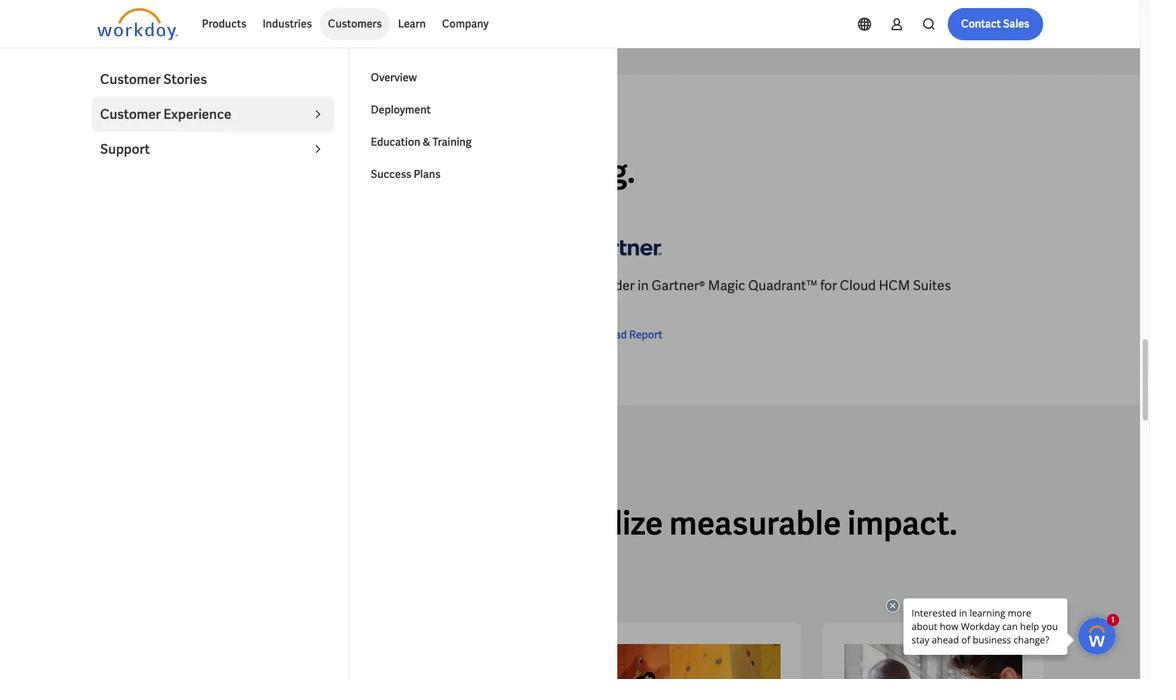 Task type: describe. For each thing, give the bounding box(es) containing it.
customer stories link
[[92, 62, 334, 97]]

customers button
[[320, 8, 390, 40]]

read report link
[[581, 327, 663, 344]]

a for a leader in gartner® magic quadrant™ for cloud hcm suites
[[581, 277, 590, 295]]

quadrant™ inside a leader in 2023 gartner® magic quadrant™ for cloud erp for service- centric enterprises
[[296, 277, 366, 295]]

2 quadrant™ from the left
[[748, 277, 817, 295]]

hr,
[[380, 151, 432, 192]]

customers
[[328, 17, 382, 31]]

success plans link
[[363, 159, 605, 191]]

training
[[433, 135, 472, 149]]

learn button
[[390, 8, 434, 40]]

1 for from the left
[[369, 277, 385, 295]]

success plans
[[371, 167, 441, 181]]

plans
[[414, 167, 441, 181]]

read
[[602, 328, 627, 342]]

education
[[371, 135, 420, 149]]

deployment link
[[363, 94, 605, 126]]

deployment
[[371, 103, 431, 117]]

cloud inside a leader in 2023 gartner® magic quadrant™ for cloud erp for service- centric enterprises
[[388, 277, 424, 295]]

bdo canada image
[[844, 645, 1022, 679]]

customer for customer experience
[[100, 105, 161, 123]]

industries
[[414, 503, 561, 544]]

2 gartner® from the left
[[652, 277, 705, 295]]

realize
[[567, 503, 663, 544]]

what analysts say
[[97, 119, 194, 131]]

gartner image
[[581, 228, 661, 266]]

2 magic from the left
[[708, 277, 745, 295]]

2 for from the left
[[454, 277, 471, 295]]

experience
[[163, 105, 232, 123]]

in for gartner®
[[638, 277, 649, 295]]

leader for a leader in 2023 gartner® magic quadrant™ for cloud erp for service- centric enterprises
[[109, 277, 151, 295]]

support button
[[92, 132, 334, 167]]

and
[[438, 151, 493, 192]]

in for 2023
[[154, 277, 165, 295]]

company button
[[434, 8, 497, 40]]

customer for customer stories
[[100, 71, 161, 88]]

impact.
[[848, 503, 957, 544]]

a leader in gartner® magic quadrant™ for cloud hcm suites
[[581, 277, 951, 295]]

a for a leader in finance, hr, and planning.
[[97, 151, 120, 192]]

learn all the successes life time fitness achieved with workday. image
[[602, 645, 780, 679]]

contact sales link
[[948, 8, 1043, 40]]

service-
[[474, 277, 523, 295]]

erp
[[427, 277, 452, 295]]

2 cloud from the left
[[840, 277, 876, 295]]



Task type: vqa. For each thing, say whether or not it's contained in the screenshot.
Products at the top left
yes



Task type: locate. For each thing, give the bounding box(es) containing it.
cloud
[[388, 277, 424, 295], [840, 277, 876, 295]]

0 horizontal spatial in
[[154, 277, 165, 295]]

companies
[[97, 503, 263, 544]]

cloud left erp
[[388, 277, 424, 295]]

1 quadrant™ from the left
[[296, 277, 366, 295]]

in left 2023
[[154, 277, 165, 295]]

0 horizontal spatial for
[[369, 277, 385, 295]]

2 customer from the top
[[100, 105, 161, 123]]

0 horizontal spatial quadrant™
[[296, 277, 366, 295]]

contact sales
[[961, 17, 1030, 31]]

go to the homepage image
[[97, 8, 178, 40]]

centric
[[97, 296, 142, 313]]

1 vertical spatial customer
[[100, 105, 161, 123]]

sales
[[1003, 17, 1030, 31]]

industries
[[263, 17, 312, 31]]

gartner® right 2023
[[200, 277, 253, 295]]

1 horizontal spatial cloud
[[840, 277, 876, 295]]

hcm
[[879, 277, 910, 295]]

products
[[202, 17, 246, 31]]

enterprises
[[145, 296, 214, 313]]

planning.
[[500, 151, 635, 192]]

finance,
[[258, 151, 374, 192]]

overview
[[371, 71, 417, 85]]

contact
[[961, 17, 1001, 31]]

for right erp
[[454, 277, 471, 295]]

industries button
[[255, 8, 320, 40]]

a for a leader in 2023 gartner® magic quadrant™ for cloud erp for service- centric enterprises
[[97, 277, 106, 295]]

a leader in finance, hr, and planning.
[[97, 151, 635, 192]]

1 horizontal spatial leader
[[593, 277, 635, 295]]

customer up support
[[100, 105, 161, 123]]

magic inside a leader in 2023 gartner® magic quadrant™ for cloud erp for service- centric enterprises
[[256, 277, 294, 295]]

leader down gartner image
[[593, 277, 635, 295]]

cloud left hcm at the top right of the page
[[840, 277, 876, 295]]

leader up the centric
[[109, 277, 151, 295]]

customer inside dropdown button
[[100, 105, 161, 123]]

0 horizontal spatial leader
[[109, 277, 151, 295]]

0 vertical spatial customer
[[100, 71, 161, 88]]

0 horizontal spatial gartner®
[[200, 277, 253, 295]]

1 horizontal spatial in
[[224, 151, 251, 192]]

read report
[[602, 328, 663, 342]]

1 horizontal spatial quadrant™
[[748, 277, 817, 295]]

1 leader from the left
[[109, 277, 151, 295]]

success
[[371, 167, 412, 181]]

in down gartner image
[[638, 277, 649, 295]]

all
[[373, 503, 408, 544]]

leader
[[109, 277, 151, 295], [593, 277, 635, 295]]

what
[[97, 119, 125, 131]]

1 horizontal spatial for
[[454, 277, 471, 295]]

gartner®
[[200, 277, 253, 295], [652, 277, 705, 295]]

education & training link
[[363, 126, 605, 159]]

report
[[629, 328, 663, 342]]

leader for a leader in gartner® magic quadrant™ for cloud hcm suites
[[593, 277, 635, 295]]

2 horizontal spatial in
[[638, 277, 649, 295]]

stories
[[163, 71, 207, 88]]

in
[[224, 151, 251, 192], [154, 277, 165, 295], [638, 277, 649, 295]]

for
[[369, 277, 385, 295], [454, 277, 471, 295], [820, 277, 837, 295]]

companies across all industries realize measurable impact.
[[97, 503, 957, 544]]

customer stories
[[100, 71, 207, 88]]

leader
[[126, 151, 218, 192]]

gartner® inside a leader in 2023 gartner® magic quadrant™ for cloud erp for service- centric enterprises
[[200, 277, 253, 295]]

1 magic from the left
[[256, 277, 294, 295]]

a up the centric
[[97, 277, 106, 295]]

quadrant™
[[296, 277, 366, 295], [748, 277, 817, 295]]

0 horizontal spatial cloud
[[388, 277, 424, 295]]

across
[[270, 503, 367, 544]]

say
[[176, 119, 194, 131]]

in for finance,
[[224, 151, 251, 192]]

0 horizontal spatial magic
[[256, 277, 294, 295]]

leader inside a leader in 2023 gartner® magic quadrant™ for cloud erp for service- centric enterprises
[[109, 277, 151, 295]]

3 for from the left
[[820, 277, 837, 295]]

customer
[[100, 71, 161, 88], [100, 105, 161, 123]]

magic
[[256, 277, 294, 295], [708, 277, 745, 295]]

a down gartner image
[[581, 277, 590, 295]]

customer experience
[[100, 105, 232, 123]]

1 gartner® from the left
[[200, 277, 253, 295]]

1 horizontal spatial magic
[[708, 277, 745, 295]]

1 customer from the top
[[100, 71, 161, 88]]

learn
[[398, 17, 426, 31]]

2 horizontal spatial for
[[820, 277, 837, 295]]

1 horizontal spatial gartner®
[[652, 277, 705, 295]]

a inside a leader in 2023 gartner® magic quadrant™ for cloud erp for service- centric enterprises
[[97, 277, 106, 295]]

a
[[97, 151, 120, 192], [97, 277, 106, 295], [581, 277, 590, 295]]

analysts
[[127, 119, 174, 131]]

1 cloud from the left
[[388, 277, 424, 295]]

a leader in 2023 gartner® magic quadrant™ for cloud erp for service- centric enterprises
[[97, 277, 523, 313]]

a down what
[[97, 151, 120, 192]]

2023
[[168, 277, 197, 295]]

in inside a leader in 2023 gartner® magic quadrant™ for cloud erp for service- centric enterprises
[[154, 277, 165, 295]]

gartner® up report
[[652, 277, 705, 295]]

support
[[100, 140, 150, 158]]

in down customer experience dropdown button
[[224, 151, 251, 192]]

customer up what analysts say
[[100, 71, 161, 88]]

2 leader from the left
[[593, 277, 635, 295]]

products button
[[194, 8, 255, 40]]

overview link
[[363, 62, 605, 94]]

&
[[423, 135, 430, 149]]

for left hcm at the top right of the page
[[820, 277, 837, 295]]

for left erp
[[369, 277, 385, 295]]

education & training
[[371, 135, 472, 149]]

company
[[442, 17, 489, 31]]

measurable
[[669, 503, 841, 544]]

suites
[[913, 277, 951, 295]]

customer experience button
[[92, 97, 334, 132]]



